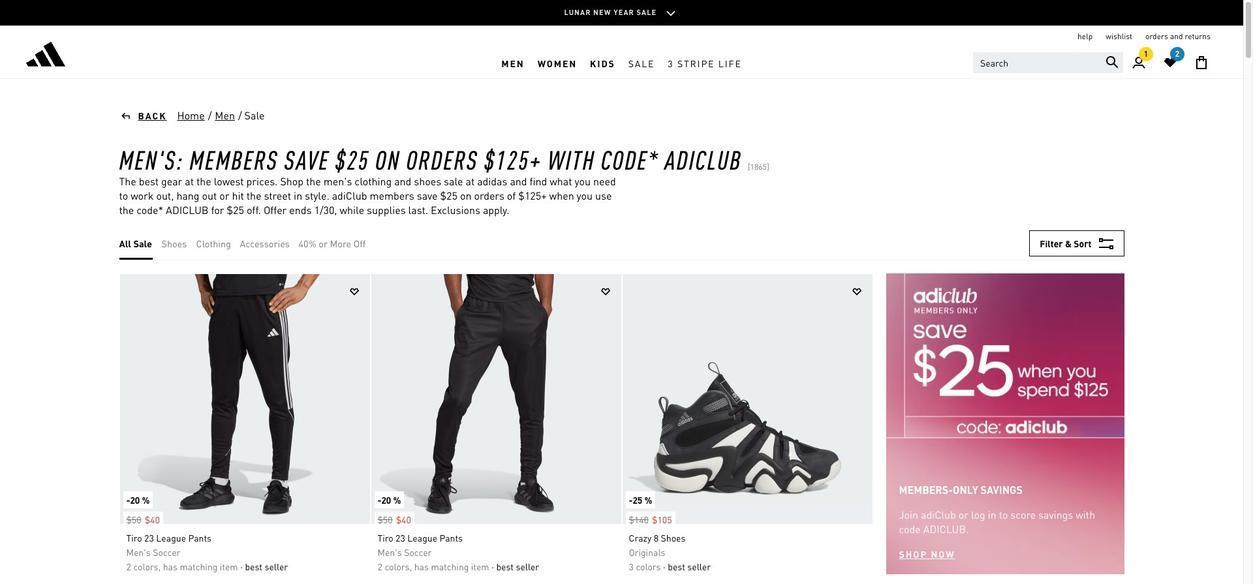 Task type: vqa. For each thing, say whether or not it's contained in the screenshot.


Task type: describe. For each thing, give the bounding box(es) containing it.
sale
[[444, 174, 463, 188]]

soccer for 1st men's soccer black tiro 23 league pants image
[[153, 547, 181, 558]]

$50 for first men's soccer black tiro 23 league pants image from right
[[378, 514, 393, 526]]

adiclub inside the join adiclub or log in to score savings with code adiclub.
[[921, 508, 956, 522]]

off.
[[247, 203, 261, 217]]

shop now
[[899, 548, 956, 560]]

tiro 23 league pants men's soccer 2 colors, has matching item · best seller for 1st men's soccer black tiro 23 league pants image
[[126, 532, 288, 573]]

2 23 from the left
[[396, 532, 405, 544]]

the up style.
[[306, 174, 321, 188]]

the
[[119, 174, 136, 188]]

$140 $105
[[629, 514, 672, 526]]

supplies
[[367, 203, 406, 217]]

find
[[530, 174, 547, 188]]

1 tiro from the left
[[126, 532, 142, 544]]

shoes
[[414, 174, 441, 188]]

-25 %
[[629, 494, 653, 506]]

$140
[[629, 514, 649, 526]]

men
[[502, 57, 525, 69]]

last.
[[408, 203, 428, 217]]

filter
[[1040, 238, 1063, 249]]

women link
[[531, 48, 584, 78]]

back button
[[119, 109, 167, 122]]

use
[[596, 189, 612, 202]]

1 league from the left
[[156, 532, 186, 544]]

men's: members save $25 on orders $125+ with code* adiclub [1865]
[[119, 142, 770, 176]]

members-only savings
[[899, 483, 1023, 497]]

accessories
[[240, 238, 290, 249]]

40% or more off
[[299, 238, 366, 249]]

sale inside main navigation element
[[629, 57, 655, 69]]

code
[[899, 522, 921, 536]]

0 vertical spatial sale
[[245, 108, 265, 122]]

1/30,
[[314, 203, 337, 217]]

help link
[[1078, 31, 1093, 42]]

0 vertical spatial $125+
[[484, 142, 542, 176]]

for
[[211, 203, 224, 217]]

1
[[1145, 49, 1149, 59]]

seller inside crazy 8 shoes originals 3 colors · best seller
[[688, 561, 711, 573]]

0 horizontal spatial and
[[394, 174, 412, 188]]

join
[[899, 508, 919, 522]]

0 vertical spatial adiclub
[[665, 142, 742, 176]]

work
[[131, 189, 154, 202]]

shop
[[280, 174, 304, 188]]

only
[[953, 483, 979, 497]]

home link
[[177, 108, 205, 123]]

1 item from the left
[[220, 561, 238, 573]]

new
[[594, 8, 612, 17]]

- for originals black crazy 8 shoes image
[[629, 494, 633, 506]]

0 vertical spatial you
[[575, 174, 591, 188]]

hit
[[232, 189, 244, 202]]

main navigation element
[[297, 48, 946, 78]]

of
[[507, 189, 516, 202]]

out
[[202, 189, 217, 202]]

[1865]
[[748, 162, 770, 172]]

colors
[[636, 561, 661, 573]]

best inside "the best gear at the lowest prices. shop the men's clothing and shoes sale at adidas and find what you need to work out, hang out or hit the street in style. adiclub members save $25 on orders of $125+ when you use the code* adiclub for $25 off. offer ends 1/30, while supplies last. exclusions apply."
[[139, 174, 159, 188]]

2 item from the left
[[471, 561, 490, 573]]

2 horizontal spatial $25
[[440, 189, 458, 202]]

adidas
[[477, 174, 508, 188]]

year
[[614, 8, 635, 17]]

code*
[[601, 142, 659, 176]]

shop
[[899, 548, 928, 560]]

-20 % for 1st men's soccer black tiro 23 league pants image
[[126, 494, 150, 506]]

savings
[[1039, 508, 1074, 522]]

shoes link
[[162, 236, 187, 251]]

tiro 23 league pants men's soccer 2 colors, has matching item · best seller for first men's soccer black tiro 23 league pants image from right
[[378, 532, 539, 573]]

all
[[119, 238, 131, 249]]

men's for first men's soccer black tiro 23 league pants image from right
[[378, 547, 402, 558]]

all sale
[[119, 238, 152, 249]]

shoes inside crazy 8 shoes originals 3 colors · best seller
[[661, 532, 686, 544]]

orders inside "the best gear at the lowest prices. shop the men's clothing and shoes sale at adidas and find what you need to work out, hang out or hit the street in style. adiclub members save $25 on orders of $125+ when you use the code* adiclub for $25 off. offer ends 1/30, while supplies last. exclusions apply."
[[474, 189, 505, 202]]

prices.
[[247, 174, 278, 188]]

1 23 from the left
[[144, 532, 154, 544]]

exclusions
[[431, 203, 481, 217]]

women
[[538, 57, 577, 69]]

accessories link
[[240, 236, 290, 251]]

to inside "the best gear at the lowest prices. shop the men's clothing and shoes sale at adidas and find what you need to work out, hang out or hit the street in style. adiclub members save $25 on orders of $125+ when you use the code* adiclub for $25 off. offer ends 1/30, while supplies last. exclusions apply."
[[119, 189, 128, 202]]

0 vertical spatial sale
[[637, 8, 657, 17]]

· inside crazy 8 shoes originals 3 colors · best seller
[[663, 561, 666, 573]]

save
[[284, 142, 329, 176]]

crazy 8 shoes originals 3 colors · best seller
[[629, 532, 711, 573]]

ends
[[289, 203, 312, 217]]

wishlist link
[[1106, 31, 1133, 42]]

$105
[[652, 514, 672, 526]]

1 link
[[1124, 47, 1155, 78]]

all sale link
[[119, 236, 152, 251]]

pants for first men's soccer black tiro 23 league pants image from right
[[440, 532, 463, 544]]

soccer for first men's soccer black tiro 23 league pants image from right
[[404, 547, 432, 558]]

the best gear at the lowest prices. shop the men's clothing and shoes sale at adidas and find what you need to work out, hang out or hit the street in style. adiclub members save $25 on orders of $125+ when you use the code* adiclub for $25 off. offer ends 1/30, while supplies last. exclusions apply.
[[119, 174, 616, 217]]

wishlist
[[1106, 31, 1133, 41]]

40%
[[299, 238, 316, 249]]

sort
[[1074, 238, 1092, 249]]

stripe
[[678, 57, 715, 69]]

% for originals black crazy 8 shoes image
[[645, 494, 653, 506]]

0 horizontal spatial $25
[[227, 203, 244, 217]]

savings
[[981, 483, 1023, 497]]

home
[[177, 108, 205, 122]]

adiclub inside "the best gear at the lowest prices. shop the men's clothing and shoes sale at adidas and find what you need to work out, hang out or hit the street in style. adiclub members save $25 on orders of $125+ when you use the code* adiclub for $25 off. offer ends 1/30, while supplies last. exclusions apply."
[[332, 189, 367, 202]]

2 has from the left
[[414, 561, 429, 573]]

orders and returns link
[[1146, 31, 1211, 42]]

adiclub inside "the best gear at the lowest prices. shop the men's clothing and shoes sale at adidas and find what you need to work out, hang out or hit the street in style. adiclub members save $25 on orders of $125+ when you use the code* adiclub for $25 off. offer ends 1/30, while supplies last. exclusions apply."
[[166, 203, 209, 217]]

0 vertical spatial on
[[376, 142, 400, 176]]

offer
[[264, 203, 287, 217]]

gear
[[161, 174, 182, 188]]

off
[[354, 238, 366, 249]]

returns
[[1185, 31, 1211, 41]]

3 stripe life
[[668, 57, 742, 69]]

colors, for 1st men's soccer black tiro 23 league pants image
[[133, 561, 161, 573]]

orders and returns
[[1146, 31, 1211, 41]]

2 men's soccer black tiro 23 league pants image from the left
[[371, 274, 621, 524]]

while
[[340, 203, 364, 217]]

the up off.
[[247, 189, 262, 202]]



Task type: locate. For each thing, give the bounding box(es) containing it.
0 horizontal spatial adiclub
[[332, 189, 367, 202]]

0 horizontal spatial $50
[[126, 514, 141, 526]]

2 · from the left
[[492, 561, 494, 573]]

1 - from the left
[[126, 494, 130, 506]]

0 horizontal spatial matching
[[180, 561, 218, 573]]

2 horizontal spatial 2
[[1176, 49, 1180, 59]]

sale
[[637, 8, 657, 17], [629, 57, 655, 69]]

shoes inside list
[[162, 238, 187, 249]]

3 left colors
[[629, 561, 634, 573]]

0 horizontal spatial shoes
[[162, 238, 187, 249]]

2 % from the left
[[393, 494, 401, 506]]

in right log
[[988, 508, 997, 522]]

1 horizontal spatial to
[[999, 508, 1008, 522]]

1 horizontal spatial men's
[[378, 547, 402, 558]]

1 vertical spatial adiclub
[[921, 508, 956, 522]]

0 horizontal spatial tiro 23 league pants men's soccer 2 colors, has matching item · best seller
[[126, 532, 288, 573]]

· for first men's soccer black tiro 23 league pants image from right
[[492, 561, 494, 573]]

sale right men
[[245, 108, 265, 122]]

$50
[[126, 514, 141, 526], [378, 514, 393, 526]]

at
[[185, 174, 194, 188], [466, 174, 475, 188]]

1 $50 from the left
[[126, 514, 141, 526]]

1 horizontal spatial pants
[[440, 532, 463, 544]]

adiclub up while
[[332, 189, 367, 202]]

with inside the join adiclub or log in to score savings with code adiclub.
[[1076, 508, 1096, 522]]

1 seller from the left
[[265, 561, 288, 573]]

1 horizontal spatial $50
[[378, 514, 393, 526]]

2 men's from the left
[[378, 547, 402, 558]]

1 horizontal spatial 20
[[382, 494, 391, 506]]

or
[[220, 189, 229, 202], [319, 238, 328, 249], [959, 508, 969, 522]]

$25 right save
[[335, 142, 370, 176]]

1 vertical spatial $125+
[[519, 189, 547, 202]]

1 pants from the left
[[188, 532, 212, 544]]

pants for 1st men's soccer black tiro 23 league pants image
[[188, 532, 212, 544]]

men
[[215, 108, 235, 122]]

2 $50 from the left
[[378, 514, 393, 526]]

1 vertical spatial sale
[[133, 238, 152, 249]]

1 · from the left
[[240, 561, 243, 573]]

sale right kids 'link' in the left of the page
[[629, 57, 655, 69]]

0 horizontal spatial ·
[[240, 561, 243, 573]]

1 horizontal spatial tiro 23 league pants men's soccer 2 colors, has matching item · best seller
[[378, 532, 539, 573]]

with right savings
[[1076, 508, 1096, 522]]

2 pants from the left
[[440, 532, 463, 544]]

1 horizontal spatial $50 $40
[[378, 514, 411, 526]]

0 horizontal spatial pants
[[188, 532, 212, 544]]

tiro 23 league pants men's soccer 2 colors, has matching item · best seller
[[126, 532, 288, 573], [378, 532, 539, 573]]

· for 1st men's soccer black tiro 23 league pants image
[[240, 561, 243, 573]]

seller
[[265, 561, 288, 573], [516, 561, 539, 573], [688, 561, 711, 573]]

lowest
[[214, 174, 244, 188]]

1 $50 $40 from the left
[[126, 514, 160, 526]]

3 seller from the left
[[688, 561, 711, 573]]

$125+ up "of"
[[484, 142, 542, 176]]

0 horizontal spatial soccer
[[153, 547, 181, 558]]

1 horizontal spatial %
[[393, 494, 401, 506]]

1 colors, from the left
[[133, 561, 161, 573]]

1 at from the left
[[185, 174, 194, 188]]

1 horizontal spatial on
[[460, 189, 472, 202]]

or inside the join adiclub or log in to score savings with code adiclub.
[[959, 508, 969, 522]]

0 horizontal spatial orders
[[474, 189, 505, 202]]

Search field
[[974, 52, 1124, 73]]

to inside the join adiclub or log in to score savings with code adiclub.
[[999, 508, 1008, 522]]

sale inside "link"
[[133, 238, 152, 249]]

% for first men's soccer black tiro 23 league pants image from right
[[393, 494, 401, 506]]

or inside "the best gear at the lowest prices. shop the men's clothing and shoes sale at adidas and find what you need to work out, hang out or hit the street in style. adiclub members save $25 on orders of $125+ when you use the code* adiclub for $25 off. offer ends 1/30, while supplies last. exclusions apply."
[[220, 189, 229, 202]]

1 men's from the left
[[126, 547, 151, 558]]

0 horizontal spatial 23
[[144, 532, 154, 544]]

men's soccer black tiro 23 league pants image
[[120, 274, 370, 524], [371, 274, 621, 524]]

1 men's soccer black tiro 23 league pants image from the left
[[120, 274, 370, 524]]

0 vertical spatial shoes
[[162, 238, 187, 249]]

crazy
[[629, 532, 652, 544]]

now
[[931, 548, 956, 560]]

to left score on the right bottom of the page
[[999, 508, 1008, 522]]

$125+ inside "the best gear at the lowest prices. shop the men's clothing and shoes sale at adidas and find what you need to work out, hang out or hit the street in style. adiclub members save $25 on orders of $125+ when you use the code* adiclub for $25 off. offer ends 1/30, while supplies last. exclusions apply."
[[519, 189, 547, 202]]

on inside "the best gear at the lowest prices. shop the men's clothing and shoes sale at adidas and find what you need to work out, hang out or hit the street in style. adiclub members save $25 on orders of $125+ when you use the code* adiclub for $25 off. offer ends 1/30, while supplies last. exclusions apply."
[[460, 189, 472, 202]]

sale right all in the top left of the page
[[133, 238, 152, 249]]

1 vertical spatial adiclub
[[166, 203, 209, 217]]

1 horizontal spatial adiclub
[[665, 142, 742, 176]]

1 vertical spatial you
[[577, 189, 593, 202]]

1 soccer from the left
[[153, 547, 181, 558]]

3 · from the left
[[663, 561, 666, 573]]

1 horizontal spatial in
[[988, 508, 997, 522]]

to down the
[[119, 189, 128, 202]]

1 tiro 23 league pants men's soccer 2 colors, has matching item · best seller from the left
[[126, 532, 288, 573]]

seller for 1st men's soccer black tiro 23 league pants image
[[265, 561, 288, 573]]

or left hit
[[220, 189, 229, 202]]

at up hang
[[185, 174, 194, 188]]

shoes right all sale "link"
[[162, 238, 187, 249]]

clothing
[[355, 174, 392, 188]]

0 vertical spatial $25
[[335, 142, 370, 176]]

0 horizontal spatial adiclub
[[166, 203, 209, 217]]

0 horizontal spatial with
[[548, 142, 595, 176]]

3 stripe life link
[[662, 48, 749, 78]]

colors,
[[133, 561, 161, 573], [385, 561, 412, 573]]

1 vertical spatial 3
[[629, 561, 634, 573]]

you left use
[[577, 189, 593, 202]]

0 horizontal spatial $40
[[145, 514, 160, 526]]

you right the what
[[575, 174, 591, 188]]

1 horizontal spatial league
[[408, 532, 438, 544]]

the
[[197, 174, 211, 188], [306, 174, 321, 188], [247, 189, 262, 202], [119, 203, 134, 217]]

apply.
[[483, 203, 510, 217]]

$50 $40 for first men's soccer black tiro 23 league pants image from right
[[378, 514, 411, 526]]

lunar
[[565, 8, 591, 17]]

lunar new year sale
[[565, 8, 657, 17]]

men's:
[[119, 142, 184, 176]]

1 horizontal spatial -
[[378, 494, 382, 506]]

1 horizontal spatial matching
[[431, 561, 469, 573]]

item
[[220, 561, 238, 573], [471, 561, 490, 573]]

men link
[[495, 48, 531, 78]]

1 vertical spatial orders
[[474, 189, 505, 202]]

kids
[[590, 57, 616, 69]]

1 horizontal spatial adiclub
[[921, 508, 956, 522]]

0 horizontal spatial tiro
[[126, 532, 142, 544]]

1 horizontal spatial seller
[[516, 561, 539, 573]]

% for 1st men's soccer black tiro 23 league pants image
[[142, 494, 150, 506]]

1 vertical spatial shoes
[[661, 532, 686, 544]]

1 matching from the left
[[180, 561, 218, 573]]

or inside '40% or more off' link
[[319, 238, 328, 249]]

0 horizontal spatial has
[[163, 561, 178, 573]]

clothing link
[[196, 236, 231, 251]]

and up "of"
[[510, 174, 527, 188]]

out,
[[156, 189, 174, 202]]

orders down the adidas
[[474, 189, 505, 202]]

0 horizontal spatial 20
[[130, 494, 140, 506]]

the up out
[[197, 174, 211, 188]]

to
[[119, 189, 128, 202], [999, 508, 1008, 522]]

0 vertical spatial 3
[[668, 57, 674, 69]]

0 horizontal spatial 3
[[629, 561, 634, 573]]

1 vertical spatial in
[[988, 508, 997, 522]]

0 horizontal spatial item
[[220, 561, 238, 573]]

members
[[190, 142, 278, 176]]

1 % from the left
[[142, 494, 150, 506]]

0 vertical spatial orders
[[1146, 31, 1169, 41]]

2 at from the left
[[466, 174, 475, 188]]

the down work
[[119, 203, 134, 217]]

0 horizontal spatial in
[[294, 189, 302, 202]]

1 horizontal spatial or
[[319, 238, 328, 249]]

0 horizontal spatial league
[[156, 532, 186, 544]]

2 link
[[1155, 47, 1186, 78]]

members
[[370, 189, 414, 202]]

0 horizontal spatial %
[[142, 494, 150, 506]]

- for 1st men's soccer black tiro 23 league pants image
[[126, 494, 130, 506]]

kids link
[[584, 48, 622, 78]]

originals black crazy 8 shoes image
[[623, 274, 873, 524]]

sale link
[[622, 48, 662, 78]]

with up when
[[548, 142, 595, 176]]

2 tiro 23 league pants men's soccer 2 colors, has matching item · best seller from the left
[[378, 532, 539, 573]]

0 horizontal spatial -
[[126, 494, 130, 506]]

originals
[[629, 547, 666, 558]]

1 horizontal spatial has
[[414, 561, 429, 573]]

need
[[594, 174, 616, 188]]

2 colors, from the left
[[385, 561, 412, 573]]

best
[[139, 174, 159, 188], [245, 561, 262, 573], [497, 561, 514, 573], [668, 561, 685, 573]]

2 $50 $40 from the left
[[378, 514, 411, 526]]

men link
[[214, 108, 236, 123]]

3 inside main navigation element
[[668, 57, 674, 69]]

1 has from the left
[[163, 561, 178, 573]]

$25 down sale
[[440, 189, 458, 202]]

1 horizontal spatial $40
[[396, 514, 411, 526]]

0 vertical spatial in
[[294, 189, 302, 202]]

$125+ down find
[[519, 189, 547, 202]]

adiclub.
[[924, 522, 969, 536]]

2 soccer from the left
[[404, 547, 432, 558]]

and left returns at top right
[[1171, 31, 1183, 41]]

or right the 40% at top left
[[319, 238, 328, 249]]

colors, for first men's soccer black tiro 23 league pants image from right
[[385, 561, 412, 573]]

0 horizontal spatial $50 $40
[[126, 514, 160, 526]]

2 horizontal spatial %
[[645, 494, 653, 506]]

shoes
[[162, 238, 187, 249], [661, 532, 686, 544]]

0 horizontal spatial men's
[[126, 547, 151, 558]]

best inside crazy 8 shoes originals 3 colors · best seller
[[668, 561, 685, 573]]

0 horizontal spatial 2
[[126, 561, 131, 573]]

filter & sort button
[[1030, 230, 1125, 257]]

shoes right 8
[[661, 532, 686, 544]]

sale right 'year' at the top
[[637, 8, 657, 17]]

2 seller from the left
[[516, 561, 539, 573]]

1 20 from the left
[[130, 494, 140, 506]]

orders
[[406, 142, 478, 176]]

8
[[654, 532, 659, 544]]

-20 % for first men's soccer black tiro 23 league pants image from right
[[378, 494, 401, 506]]

- for first men's soccer black tiro 23 league pants image from right
[[378, 494, 382, 506]]

seller for first men's soccer black tiro 23 league pants image from right
[[516, 561, 539, 573]]

2 inside 2 link
[[1176, 49, 1180, 59]]

1 vertical spatial to
[[999, 508, 1008, 522]]

1 horizontal spatial $25
[[335, 142, 370, 176]]

back
[[138, 110, 167, 121]]

1 horizontal spatial 2
[[378, 561, 383, 573]]

0 horizontal spatial or
[[220, 189, 229, 202]]

1 horizontal spatial 23
[[396, 532, 405, 544]]

more
[[330, 238, 351, 249]]

shop now link
[[899, 548, 956, 561]]

2 horizontal spatial -
[[629, 494, 633, 506]]

2 vertical spatial or
[[959, 508, 969, 522]]

23
[[144, 532, 154, 544], [396, 532, 405, 544]]

join adiclub or log in to score savings with code adiclub.
[[899, 508, 1096, 536]]

0 vertical spatial adiclub
[[332, 189, 367, 202]]

1 vertical spatial on
[[460, 189, 472, 202]]

list
[[119, 227, 375, 260]]

adiclub up adiclub.
[[921, 508, 956, 522]]

2 horizontal spatial seller
[[688, 561, 711, 573]]

0 horizontal spatial to
[[119, 189, 128, 202]]

when
[[549, 189, 574, 202]]

in inside the join adiclub or log in to score savings with code adiclub.
[[988, 508, 997, 522]]

1 horizontal spatial soccer
[[404, 547, 432, 558]]

1 horizontal spatial with
[[1076, 508, 1096, 522]]

$25 down hit
[[227, 203, 244, 217]]

0 horizontal spatial men's soccer black tiro 23 league pants image
[[120, 274, 370, 524]]

3 left stripe
[[668, 57, 674, 69]]

$50 $40
[[126, 514, 160, 526], [378, 514, 411, 526]]

matching
[[180, 561, 218, 573], [431, 561, 469, 573]]

3
[[668, 57, 674, 69], [629, 561, 634, 573]]

list containing all sale
[[119, 227, 375, 260]]

life
[[719, 57, 742, 69]]

adiclub down hang
[[166, 203, 209, 217]]

or left log
[[959, 508, 969, 522]]

2 $40 from the left
[[396, 514, 411, 526]]

1 horizontal spatial colors,
[[385, 561, 412, 573]]

men's for 1st men's soccer black tiro 23 league pants image
[[126, 547, 151, 558]]

1 horizontal spatial men's soccer black tiro 23 league pants image
[[371, 274, 621, 524]]

1 vertical spatial or
[[319, 238, 328, 249]]

score
[[1011, 508, 1036, 522]]

2
[[1176, 49, 1180, 59], [126, 561, 131, 573], [378, 561, 383, 573]]

1 -20 % from the left
[[126, 494, 150, 506]]

1 horizontal spatial at
[[466, 174, 475, 188]]

soccer
[[153, 547, 181, 558], [404, 547, 432, 558]]

$25
[[335, 142, 370, 176], [440, 189, 458, 202], [227, 203, 244, 217]]

1 horizontal spatial shoes
[[661, 532, 686, 544]]

0 vertical spatial to
[[119, 189, 128, 202]]

with
[[548, 142, 595, 176], [1076, 508, 1096, 522]]

on
[[376, 142, 400, 176], [460, 189, 472, 202]]

0 vertical spatial or
[[220, 189, 229, 202]]

3 - from the left
[[629, 494, 633, 506]]

in inside "the best gear at the lowest prices. shop the men's clothing and shoes sale at adidas and find what you need to work out, hang out or hit the street in style. adiclub members save $25 on orders of $125+ when you use the code* adiclub for $25 off. offer ends 1/30, while supplies last. exclusions apply."
[[294, 189, 302, 202]]

1 horizontal spatial -20 %
[[378, 494, 401, 506]]

2 vertical spatial $25
[[227, 203, 244, 217]]

help
[[1078, 31, 1093, 41]]

2 matching from the left
[[431, 561, 469, 573]]

1 horizontal spatial item
[[471, 561, 490, 573]]

&
[[1066, 238, 1072, 249]]

code*
[[137, 203, 163, 217]]

0 horizontal spatial colors,
[[133, 561, 161, 573]]

1 horizontal spatial and
[[510, 174, 527, 188]]

0 horizontal spatial seller
[[265, 561, 288, 573]]

in up 'ends'
[[294, 189, 302, 202]]

orders up 1
[[1146, 31, 1169, 41]]

3 inside crazy 8 shoes originals 3 colors · best seller
[[629, 561, 634, 573]]

3 % from the left
[[645, 494, 653, 506]]

on up the members
[[376, 142, 400, 176]]

2 - from the left
[[378, 494, 382, 506]]

2 tiro from the left
[[378, 532, 393, 544]]

adiclub left [1865]
[[665, 142, 742, 176]]

2 -20 % from the left
[[378, 494, 401, 506]]

·
[[240, 561, 243, 573], [492, 561, 494, 573], [663, 561, 666, 573]]

street
[[264, 189, 291, 202]]

save
[[417, 189, 438, 202]]

1 vertical spatial with
[[1076, 508, 1096, 522]]

2 league from the left
[[408, 532, 438, 544]]

on up exclusions
[[460, 189, 472, 202]]

men's
[[126, 547, 151, 558], [378, 547, 402, 558]]

log
[[972, 508, 986, 522]]

0 horizontal spatial at
[[185, 174, 194, 188]]

25
[[633, 494, 643, 506]]

40% or more off link
[[299, 236, 366, 251]]

clothing
[[196, 238, 231, 249]]

0 horizontal spatial on
[[376, 142, 400, 176]]

at right sale
[[466, 174, 475, 188]]

1 $40 from the left
[[145, 514, 160, 526]]

1 horizontal spatial orders
[[1146, 31, 1169, 41]]

0 horizontal spatial -20 %
[[126, 494, 150, 506]]

1 vertical spatial sale
[[629, 57, 655, 69]]

and up the members
[[394, 174, 412, 188]]

%
[[142, 494, 150, 506], [393, 494, 401, 506], [645, 494, 653, 506]]

$50 for 1st men's soccer black tiro 23 league pants image
[[126, 514, 141, 526]]

2 horizontal spatial and
[[1171, 31, 1183, 41]]

and
[[1171, 31, 1183, 41], [394, 174, 412, 188], [510, 174, 527, 188]]

2 20 from the left
[[382, 494, 391, 506]]

$50 $40 for 1st men's soccer black tiro 23 league pants image
[[126, 514, 160, 526]]



